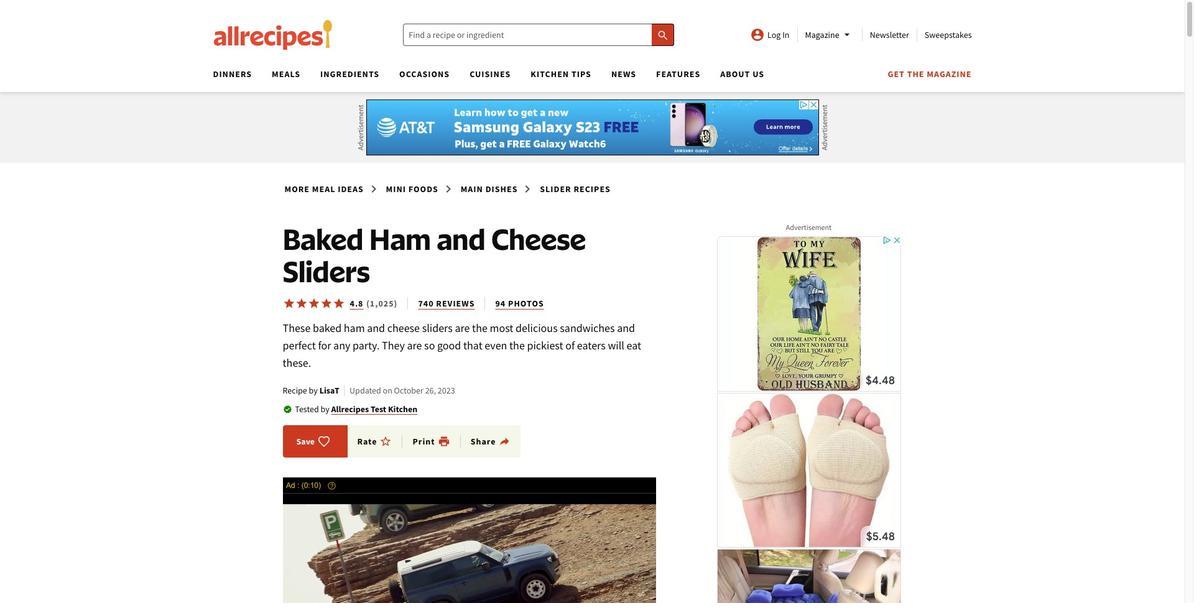 Task type: describe. For each thing, give the bounding box(es) containing it.
pickiest
[[527, 338, 563, 353]]

so
[[424, 338, 435, 353]]

get the magazine link
[[888, 68, 972, 80]]

dinners link
[[213, 68, 252, 80]]

baked
[[313, 321, 342, 335]]

2023
[[438, 385, 455, 396]]

foods
[[409, 184, 438, 195]]

even
[[485, 338, 507, 353]]

save button
[[293, 436, 334, 448]]

meal
[[312, 184, 336, 195]]

newsletter button
[[870, 29, 909, 40]]

by for tested
[[321, 404, 330, 415]]

magazine
[[805, 29, 840, 40]]

by for recipe
[[309, 385, 318, 396]]

2 horizontal spatial and
[[617, 321, 635, 335]]

dinners
[[213, 68, 252, 80]]

2 star image from the left
[[295, 297, 308, 310]]

about us
[[720, 68, 765, 80]]

94 photos
[[495, 298, 544, 309]]

dishes
[[486, 184, 518, 195]]

4.8 (1,025)
[[350, 298, 398, 309]]

home image
[[213, 20, 332, 50]]

occasions link
[[399, 68, 450, 80]]

print button
[[413, 436, 450, 448]]

slider recipes
[[540, 184, 611, 195]]

740
[[418, 298, 434, 309]]

1 vertical spatial advertisement region
[[716, 235, 902, 603]]

1 horizontal spatial the
[[509, 338, 525, 353]]

recipes
[[574, 184, 611, 195]]

party.
[[353, 338, 380, 353]]

slider recipes link
[[538, 181, 613, 197]]

october
[[394, 385, 424, 396]]

ingredients link
[[320, 68, 380, 80]]

ingredients
[[320, 68, 380, 80]]

ham
[[369, 221, 431, 257]]

print image
[[438, 436, 450, 448]]

baked ham and cheese sliders
[[283, 221, 586, 289]]

rate
[[357, 436, 377, 447]]

0 vertical spatial advertisement region
[[366, 100, 819, 156]]

magazine button
[[805, 27, 854, 42]]

perfect
[[283, 338, 316, 353]]

log in
[[768, 29, 790, 40]]

us
[[753, 68, 765, 80]]

ideas
[[338, 184, 364, 195]]

features
[[656, 68, 701, 80]]

tested
[[295, 404, 319, 415]]

print
[[413, 436, 435, 447]]

740 reviews
[[418, 298, 475, 309]]

ham
[[344, 321, 365, 335]]

will
[[608, 338, 624, 353]]

newsletter
[[870, 29, 909, 40]]

recipe
[[283, 385, 307, 396]]

news
[[611, 68, 636, 80]]

features link
[[656, 68, 701, 80]]

more
[[285, 184, 310, 195]]

1 star image from the left
[[308, 297, 320, 310]]

sweepstakes link
[[925, 29, 972, 40]]

reviews
[[436, 298, 475, 309]]

banner containing log in
[[0, 0, 1185, 603]]

sliders
[[422, 321, 453, 335]]

updated
[[350, 385, 381, 396]]

1 vertical spatial kitchen
[[388, 404, 418, 415]]

they
[[382, 338, 405, 353]]

video player application
[[283, 478, 656, 603]]

0 vertical spatial are
[[455, 321, 470, 335]]

the
[[907, 68, 925, 80]]

occasions
[[399, 68, 450, 80]]

eat
[[627, 338, 641, 353]]

kitchen tips link
[[531, 68, 592, 80]]

log
[[768, 29, 781, 40]]

cheese
[[387, 321, 420, 335]]

4.8
[[350, 298, 364, 309]]

get
[[888, 68, 905, 80]]

chevron_right image for more meal ideas
[[366, 182, 381, 197]]

favorite image
[[318, 436, 330, 448]]



Task type: locate. For each thing, give the bounding box(es) containing it.
updated on october 26, 2023
[[350, 385, 455, 396]]

star empty image
[[380, 436, 392, 448]]

0 horizontal spatial kitchen
[[388, 404, 418, 415]]

chevron_right image
[[441, 182, 456, 197]]

chevron_right image for main dishes
[[520, 182, 535, 197]]

search image
[[657, 29, 669, 42]]

sandwiches
[[560, 321, 615, 335]]

0 vertical spatial kitchen
[[531, 68, 569, 80]]

by right tested
[[321, 404, 330, 415]]

photos
[[508, 298, 544, 309]]

recipe by lisat
[[283, 385, 339, 396]]

any
[[333, 338, 350, 353]]

1 horizontal spatial chevron_right image
[[520, 182, 535, 197]]

0 horizontal spatial by
[[309, 385, 318, 396]]

(1,025)
[[366, 298, 398, 309]]

mini
[[386, 184, 406, 195]]

main
[[461, 184, 483, 195]]

are up "that"
[[455, 321, 470, 335]]

slider
[[540, 184, 571, 195]]

1 vertical spatial the
[[509, 338, 525, 353]]

the up "that"
[[472, 321, 488, 335]]

and down main
[[437, 221, 485, 257]]

1 chevron_right image from the left
[[366, 182, 381, 197]]

share image
[[499, 436, 511, 448]]

0 vertical spatial the
[[472, 321, 488, 335]]

kitchen tips
[[531, 68, 592, 80]]

in
[[783, 29, 790, 40]]

about
[[720, 68, 750, 80]]

1 vertical spatial are
[[407, 338, 422, 353]]

are
[[455, 321, 470, 335], [407, 338, 422, 353]]

chevron_right image
[[366, 182, 381, 197], [520, 182, 535, 197]]

and up 'eat'
[[617, 321, 635, 335]]

94
[[495, 298, 506, 309]]

0 horizontal spatial are
[[407, 338, 422, 353]]

about us link
[[720, 68, 765, 80]]

share button
[[471, 436, 511, 448]]

more meal ideas link
[[283, 181, 366, 197]]

cuisines
[[470, 68, 511, 80]]

lisat
[[320, 385, 339, 396]]

caret_down image
[[840, 27, 854, 42]]

Find a recipe or ingredient text field
[[403, 24, 674, 46]]

1 star image from the left
[[283, 297, 295, 310]]

0 horizontal spatial the
[[472, 321, 488, 335]]

tips
[[572, 68, 592, 80]]

cuisines link
[[470, 68, 511, 80]]

these
[[283, 321, 311, 335]]

26,
[[425, 385, 436, 396]]

0 vertical spatial by
[[309, 385, 318, 396]]

and
[[437, 221, 485, 257], [367, 321, 385, 335], [617, 321, 635, 335]]

test
[[371, 404, 386, 415]]

chevron_right image right dishes
[[520, 182, 535, 197]]

1 vertical spatial by
[[321, 404, 330, 415]]

1 horizontal spatial and
[[437, 221, 485, 257]]

allrecipes
[[331, 404, 369, 415]]

None search field
[[403, 24, 674, 46]]

and inside baked ham and cheese sliders
[[437, 221, 485, 257]]

are left so
[[407, 338, 422, 353]]

save
[[296, 436, 315, 447]]

good
[[437, 338, 461, 353]]

2 star image from the left
[[320, 297, 332, 310]]

meals link
[[272, 68, 301, 80]]

allrecipes test kitchen link
[[331, 404, 418, 415]]

star image
[[283, 297, 295, 310], [295, 297, 308, 310]]

navigation
[[203, 65, 972, 92]]

most
[[490, 321, 513, 335]]

main dishes link
[[459, 181, 520, 197]]

magazine
[[927, 68, 972, 80]]

of
[[566, 338, 575, 353]]

advertisement region
[[366, 100, 819, 156], [716, 235, 902, 603]]

that
[[463, 338, 483, 353]]

log in link
[[750, 27, 790, 42]]

share
[[471, 436, 496, 447]]

more meal ideas
[[285, 184, 364, 195]]

tested by allrecipes test kitchen
[[295, 404, 418, 415]]

mini foods
[[386, 184, 438, 195]]

the right even
[[509, 338, 525, 353]]

these baked ham and cheese sliders are the most delicious sandwiches and perfect for any party. they are so good that even the pickiest of eaters will eat these.
[[283, 321, 641, 370]]

star image
[[308, 297, 320, 310], [320, 297, 332, 310], [332, 297, 345, 310]]

kitchen left tips
[[531, 68, 569, 80]]

and up party.
[[367, 321, 385, 335]]

kitchen down updated on october 26, 2023
[[388, 404, 418, 415]]

account image
[[750, 27, 765, 42]]

banner
[[0, 0, 1185, 603]]

baked
[[283, 221, 363, 257]]

meals
[[272, 68, 301, 80]]

kitchen
[[531, 68, 569, 80], [388, 404, 418, 415]]

1 horizontal spatial by
[[321, 404, 330, 415]]

2 chevron_right image from the left
[[520, 182, 535, 197]]

3 star image from the left
[[332, 297, 345, 310]]

cheese
[[492, 221, 586, 257]]

delicious
[[516, 321, 558, 335]]

main dishes
[[461, 184, 518, 195]]

eaters
[[577, 338, 606, 353]]

on
[[383, 385, 392, 396]]

1 horizontal spatial kitchen
[[531, 68, 569, 80]]

chevron_right image left mini on the top left
[[366, 182, 381, 197]]

for
[[318, 338, 331, 353]]

mini foods link
[[384, 181, 440, 197]]

news link
[[611, 68, 636, 80]]

by left lisat at the left bottom of page
[[309, 385, 318, 396]]

navigation containing dinners
[[203, 65, 972, 92]]

sliders
[[283, 253, 370, 289]]

get the magazine
[[888, 68, 972, 80]]

rate button
[[357, 436, 403, 448]]

0 horizontal spatial chevron_right image
[[366, 182, 381, 197]]

1 horizontal spatial are
[[455, 321, 470, 335]]

sweepstakes
[[925, 29, 972, 40]]

0 horizontal spatial and
[[367, 321, 385, 335]]



Task type: vqa. For each thing, say whether or not it's contained in the screenshot.
"Meals"
yes



